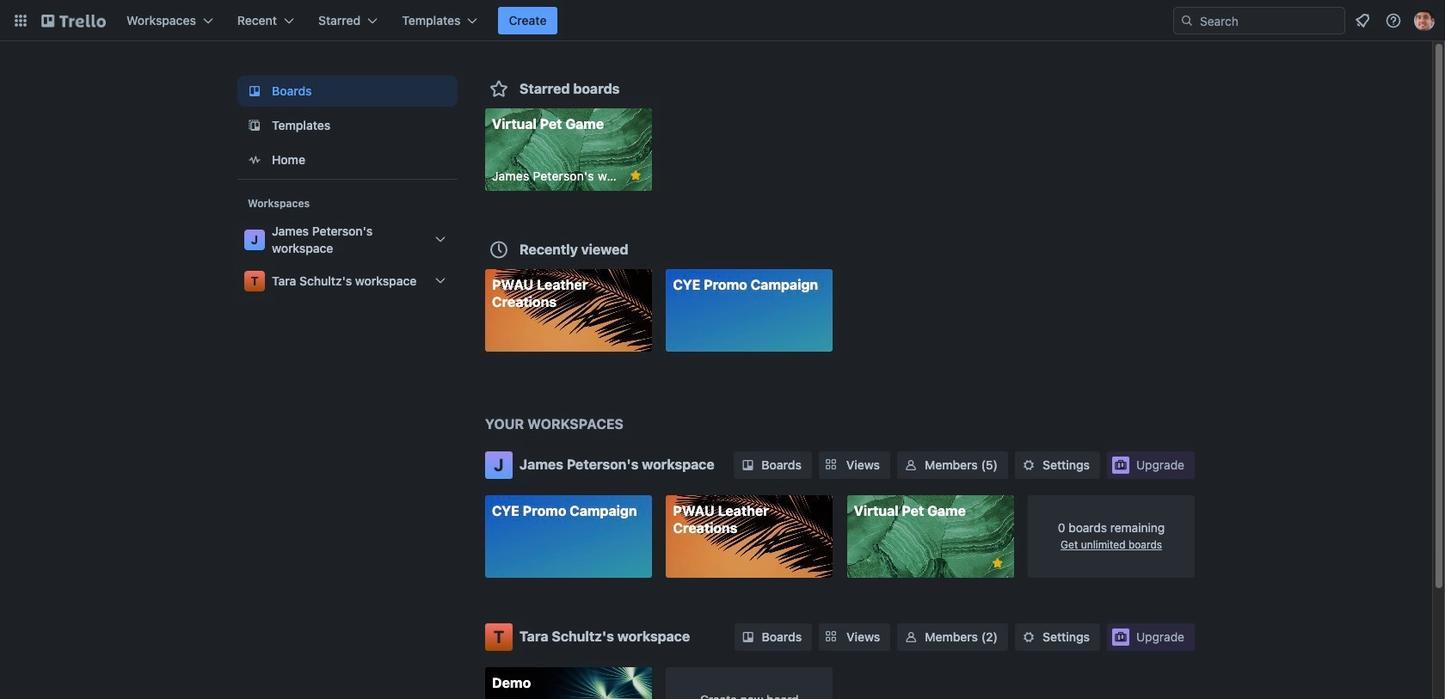Task type: locate. For each thing, give the bounding box(es) containing it.
james peterson (jamespeterson93) image
[[1415, 10, 1435, 31]]

sm image
[[739, 457, 757, 474], [903, 457, 920, 474], [740, 629, 757, 646]]

home image
[[244, 150, 265, 170]]

Search field
[[1174, 7, 1346, 34]]

back to home image
[[41, 7, 106, 34]]

sm image
[[1021, 457, 1038, 474], [903, 629, 920, 646], [1021, 629, 1038, 646]]



Task type: vqa. For each thing, say whether or not it's contained in the screenshot.
Periodically
no



Task type: describe. For each thing, give the bounding box(es) containing it.
click to unstar this board. it will be removed from your starred list. image
[[628, 168, 643, 183]]

0 notifications image
[[1353, 10, 1373, 31]]

open information menu image
[[1385, 12, 1402, 29]]

template board image
[[244, 115, 265, 136]]

search image
[[1180, 14, 1194, 28]]

board image
[[244, 81, 265, 102]]

primary element
[[0, 0, 1446, 41]]



